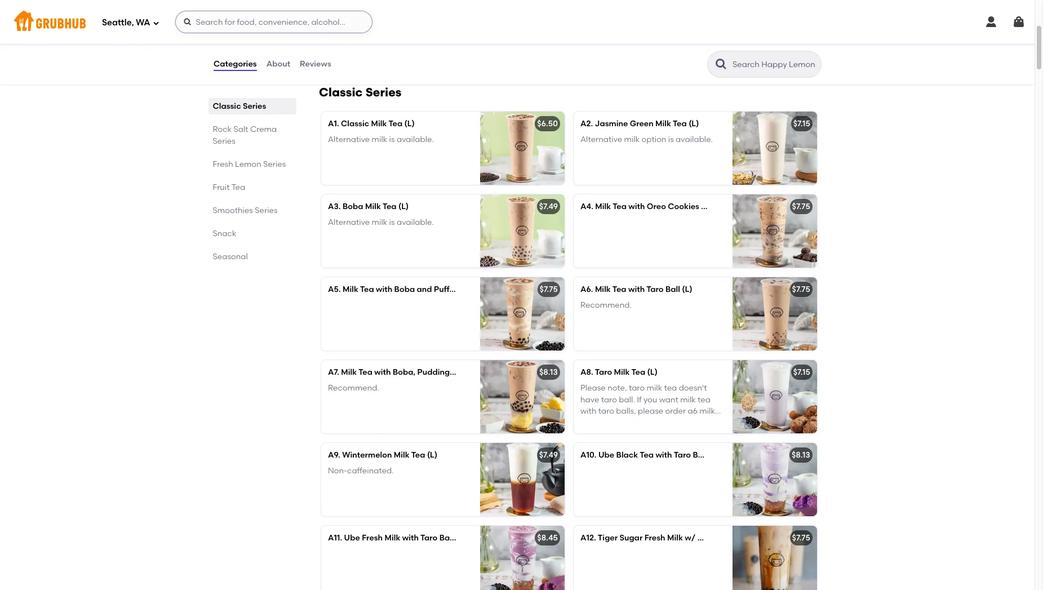 Task type: vqa. For each thing, say whether or not it's contained in the screenshot.
Boba,
yes



Task type: locate. For each thing, give the bounding box(es) containing it.
1 vertical spatial $7.49
[[539, 451, 558, 460]]

ball
[[666, 285, 681, 294], [693, 451, 708, 460], [440, 533, 454, 543]]

milk down a1. classic milk tea (l)
[[372, 135, 388, 145]]

$7.75 for a5. milk tea with boba and puff cream (l)
[[540, 285, 558, 294]]

0 vertical spatial classic series
[[319, 85, 402, 99]]

recommend. down a6.
[[581, 301, 632, 310]]

a8.
[[581, 368, 594, 377]]

0 horizontal spatial puff
[[434, 285, 450, 294]]

1 horizontal spatial classic series
[[319, 85, 402, 99]]

1 vertical spatial $8.13
[[792, 451, 811, 460]]

and for pudding
[[452, 368, 467, 377]]

2 vertical spatial boba
[[698, 533, 719, 543]]

ube for a11.
[[344, 533, 360, 543]]

2 alternative milk is available. from the top
[[328, 218, 434, 227]]

0 vertical spatial order
[[272, 6, 293, 16]]

tea
[[665, 384, 677, 393], [698, 395, 711, 405], [581, 418, 594, 428]]

2 vertical spatial tea
[[581, 418, 594, 428]]

(l)
[[405, 119, 415, 129], [689, 119, 700, 129], [399, 202, 409, 211], [765, 202, 775, 211], [480, 285, 491, 294], [682, 285, 693, 294], [518, 368, 529, 377], [648, 368, 658, 377], [427, 451, 438, 460], [710, 451, 720, 460], [456, 533, 467, 543], [720, 533, 731, 543]]

0 horizontal spatial ball
[[440, 533, 454, 543]]

tiger
[[598, 533, 618, 543]]

0 horizontal spatial $8.13
[[540, 368, 558, 377]]

alternative milk is available. down a1. classic milk tea (l)
[[328, 135, 434, 145]]

seattle,
[[102, 17, 134, 27]]

boba
[[343, 202, 364, 211], [395, 285, 415, 294], [698, 533, 719, 543]]

ball for $8.45
[[440, 533, 454, 543]]

non-
[[328, 467, 347, 476]]

0 vertical spatial ube
[[599, 451, 615, 460]]

0 vertical spatial ball
[[666, 285, 681, 294]]

a12. tiger sugar fresh milk w/ boba (l) image
[[733, 526, 818, 590]]

1 vertical spatial recommend.
[[328, 384, 380, 393]]

is down a3. boba milk tea (l)
[[389, 218, 395, 227]]

0 vertical spatial cream
[[736, 202, 763, 211]]

a11.
[[328, 533, 342, 543]]

a9. wintermelon milk tea (l) image
[[480, 443, 565, 517]]

classic up a1.
[[319, 85, 363, 99]]

series down the fruit tea tab
[[255, 206, 278, 215]]

2 vertical spatial ball
[[440, 533, 454, 543]]

cream
[[736, 202, 763, 211], [452, 285, 478, 294]]

is down a1. classic milk tea (l)
[[389, 135, 395, 145]]

a4.
[[581, 202, 594, 211]]

reviews button
[[299, 44, 332, 85]]

recommend. for a6.
[[581, 301, 632, 310]]

1 $7.15 from the top
[[794, 119, 811, 129]]

milk
[[372, 135, 388, 145], [625, 135, 640, 145], [372, 218, 388, 227], [647, 384, 663, 393], [681, 395, 696, 405], [700, 407, 716, 416]]

is right option
[[669, 135, 674, 145]]

0 vertical spatial and
[[702, 202, 717, 211]]

order right group
[[272, 6, 293, 16]]

sugar
[[620, 533, 643, 543]]

alternative milk is available. down a3. boba milk tea (l)
[[328, 218, 434, 227]]

alternative milk option is available.
[[581, 135, 713, 145]]

order
[[272, 6, 293, 16], [666, 407, 686, 416]]

a1.
[[328, 119, 339, 129]]

svg image
[[1013, 15, 1026, 29], [183, 17, 192, 27], [153, 19, 159, 26]]

0 vertical spatial alternative milk is available.
[[328, 135, 434, 145]]

please
[[638, 407, 664, 416]]

taro
[[647, 285, 664, 294], [595, 368, 613, 377], [674, 451, 691, 460], [421, 533, 438, 543]]

classic right a1.
[[341, 119, 369, 129]]

$7.15
[[794, 119, 811, 129], [794, 368, 811, 377]]

about button
[[266, 44, 291, 85]]

1 vertical spatial classic
[[213, 102, 241, 111]]

series right "lemon"
[[264, 160, 286, 169]]

smoothies
[[213, 206, 253, 215]]

alternative milk is available. for classic
[[328, 135, 434, 145]]

1 vertical spatial order
[[666, 407, 686, 416]]

classic series up a1. classic milk tea (l)
[[319, 85, 402, 99]]

1 horizontal spatial fresh
[[362, 533, 383, 543]]

puff
[[719, 202, 734, 211], [434, 285, 450, 294]]

lemon
[[235, 160, 262, 169]]

search icon image
[[715, 58, 729, 71]]

1 vertical spatial $7.15
[[794, 368, 811, 377]]

option
[[642, 135, 667, 145]]

please note, taro milk tea doesn't have taro ball. if you want milk tea with taro balls, please order a6 milk tea with taro balls.
[[581, 384, 716, 428]]

a2.
[[581, 119, 593, 129]]

2 horizontal spatial ball
[[693, 451, 708, 460]]

fresh right sugar
[[645, 533, 666, 543]]

fresh right the a11.
[[362, 533, 383, 543]]

w/
[[685, 533, 696, 543]]

0 vertical spatial tea
[[665, 384, 677, 393]]

fresh lemon series
[[213, 160, 286, 169]]

2 horizontal spatial tea
[[698, 395, 711, 405]]

classic up rock
[[213, 102, 241, 111]]

0 vertical spatial $8.13
[[540, 368, 558, 377]]

$7.49 left a10.
[[539, 451, 558, 460]]

lychee
[[469, 368, 496, 377]]

available. down a1. classic milk tea (l)
[[397, 135, 434, 145]]

a7. milk tea with boba, pudding and lychee jelly (l) image
[[480, 360, 565, 434]]

group
[[247, 6, 270, 16]]

0 horizontal spatial boba
[[343, 202, 364, 211]]

fruit
[[213, 183, 230, 192]]

1 $7.49 from the top
[[539, 202, 558, 211]]

a10.
[[581, 451, 597, 460]]

is for $6.50
[[389, 135, 395, 145]]

a4. milk tea with oreo cookies and puff cream (l)
[[581, 202, 775, 211]]

have
[[581, 395, 600, 405]]

milk right a6
[[700, 407, 716, 416]]

alternative for classic
[[328, 135, 370, 145]]

available.
[[397, 135, 434, 145], [676, 135, 713, 145], [397, 218, 434, 227]]

1 horizontal spatial tea
[[665, 384, 677, 393]]

alternative down a3.
[[328, 218, 370, 227]]

fruit tea
[[213, 183, 246, 192]]

2 horizontal spatial boba
[[698, 533, 719, 543]]

0 horizontal spatial fresh
[[213, 160, 234, 169]]

$7.75 for a12. tiger sugar fresh milk w/ boba (l)
[[793, 533, 811, 543]]

0 vertical spatial $7.15
[[794, 119, 811, 129]]

alternative down a1.
[[328, 135, 370, 145]]

alternative milk is available.
[[328, 135, 434, 145], [328, 218, 434, 227]]

2 horizontal spatial and
[[702, 202, 717, 211]]

milk down the a2. jasmine green milk tea (l)
[[625, 135, 640, 145]]

fresh up fruit
[[213, 160, 234, 169]]

with
[[629, 202, 645, 211], [376, 285, 393, 294], [629, 285, 645, 294], [375, 368, 391, 377], [581, 407, 597, 416], [596, 418, 612, 428], [656, 451, 673, 460], [402, 533, 419, 543]]

1 horizontal spatial boba
[[395, 285, 415, 294]]

a1. classic milk tea (l) image
[[480, 112, 565, 185]]

oreo
[[647, 202, 666, 211]]

1 alternative milk is available. from the top
[[328, 135, 434, 145]]

and
[[702, 202, 717, 211], [417, 285, 432, 294], [452, 368, 467, 377]]

series inside fresh lemon series tab
[[264, 160, 286, 169]]

recommend. for a7.
[[328, 384, 380, 393]]

0 vertical spatial $7.49
[[539, 202, 558, 211]]

alternative
[[328, 135, 370, 145], [581, 135, 623, 145], [328, 218, 370, 227]]

series up crema
[[243, 102, 267, 111]]

wintermelon
[[342, 451, 392, 460]]

$7.49 left a4.
[[539, 202, 558, 211]]

a4. milk tea with oreo cookies and puff cream (l) image
[[733, 195, 818, 268]]

Search for food, convenience, alcohol... search field
[[175, 11, 372, 33]]

taro down note,
[[601, 395, 617, 405]]

a5. milk tea with boba and puff cream (l) image
[[480, 277, 565, 351]]

a3. boba milk tea (l) image
[[480, 195, 565, 268]]

1 horizontal spatial ube
[[599, 451, 615, 460]]

series
[[366, 85, 402, 99], [243, 102, 267, 111], [213, 136, 236, 146], [264, 160, 286, 169], [255, 206, 278, 215]]

tea up want
[[665, 384, 677, 393]]

0 vertical spatial recommend.
[[581, 301, 632, 310]]

0 horizontal spatial order
[[272, 6, 293, 16]]

1 vertical spatial alternative milk is available.
[[328, 218, 434, 227]]

1 vertical spatial ube
[[344, 533, 360, 543]]

a11. ube fresh milk with taro ball (l) image
[[480, 526, 565, 590]]

alternative down the jasmine
[[581, 135, 623, 145]]

a3. boba milk tea (l)
[[328, 202, 409, 211]]

0 horizontal spatial classic series
[[213, 102, 267, 111]]

1 horizontal spatial puff
[[719, 202, 734, 211]]

$7.49
[[539, 202, 558, 211], [539, 451, 558, 460]]

$7.75
[[793, 202, 811, 211], [540, 285, 558, 294], [793, 285, 811, 294], [793, 533, 811, 543]]

classic
[[319, 85, 363, 99], [213, 102, 241, 111], [341, 119, 369, 129]]

0 vertical spatial classic
[[319, 85, 363, 99]]

2 $7.15 from the top
[[794, 368, 811, 377]]

$7.15 for please note, taro milk tea doesn't have taro ball. if you want milk tea with taro balls, please order a6 milk tea with taro balls.
[[794, 368, 811, 377]]

taro up if
[[629, 384, 645, 393]]

recommend.
[[581, 301, 632, 310], [328, 384, 380, 393]]

0 horizontal spatial ube
[[344, 533, 360, 543]]

start
[[227, 6, 245, 16]]

2 $7.49 from the top
[[539, 451, 558, 460]]

1 vertical spatial ball
[[693, 451, 708, 460]]

is
[[389, 135, 395, 145], [669, 135, 674, 145], [389, 218, 395, 227]]

1 horizontal spatial recommend.
[[581, 301, 632, 310]]

series down rock
[[213, 136, 236, 146]]

jelly
[[498, 368, 516, 377]]

0 vertical spatial boba
[[343, 202, 364, 211]]

fresh
[[213, 160, 234, 169], [362, 533, 383, 543], [645, 533, 666, 543]]

tea down the doesn't at the right bottom of page
[[698, 395, 711, 405]]

doesn't
[[679, 384, 707, 393]]

0 horizontal spatial and
[[417, 285, 432, 294]]

order down want
[[666, 407, 686, 416]]

classic series
[[319, 85, 402, 99], [213, 102, 267, 111]]

1 vertical spatial cream
[[452, 285, 478, 294]]

ube right a10.
[[599, 451, 615, 460]]

classic series up 'salt'
[[213, 102, 267, 111]]

tea
[[389, 119, 403, 129], [673, 119, 687, 129], [232, 183, 246, 192], [383, 202, 397, 211], [613, 202, 627, 211], [360, 285, 374, 294], [613, 285, 627, 294], [359, 368, 373, 377], [632, 368, 646, 377], [412, 451, 425, 460], [640, 451, 654, 460]]

1 horizontal spatial and
[[452, 368, 467, 377]]

a2. jasmine green milk tea (l)
[[581, 119, 700, 129]]

a3.
[[328, 202, 341, 211]]

a1. classic milk tea (l)
[[328, 119, 415, 129]]

taro
[[629, 384, 645, 393], [601, 395, 617, 405], [599, 407, 615, 416], [614, 418, 629, 428]]

1 horizontal spatial cream
[[736, 202, 763, 211]]

recommend. down a7.
[[328, 384, 380, 393]]

a2. jasmine green milk tea (l) image
[[733, 112, 818, 185]]

1 vertical spatial and
[[417, 285, 432, 294]]

available. down a3. boba milk tea (l)
[[397, 218, 434, 227]]

main navigation navigation
[[0, 0, 1035, 44]]

2 vertical spatial and
[[452, 368, 467, 377]]

1 horizontal spatial $8.13
[[792, 451, 811, 460]]

1 horizontal spatial order
[[666, 407, 686, 416]]

seattle, wa
[[102, 17, 150, 27]]

tea down the have
[[581, 418, 594, 428]]

note,
[[608, 384, 627, 393]]

rock
[[213, 125, 232, 134]]

ball for $8.13
[[693, 451, 708, 460]]

1 horizontal spatial svg image
[[183, 17, 192, 27]]

$8.13 for a7. milk tea with boba, pudding and lychee jelly (l) image
[[540, 368, 558, 377]]

ube right the a11.
[[344, 533, 360, 543]]

1 vertical spatial puff
[[434, 285, 450, 294]]

if
[[637, 395, 642, 405]]

0 horizontal spatial recommend.
[[328, 384, 380, 393]]

2 vertical spatial classic
[[341, 119, 369, 129]]

1 vertical spatial classic series
[[213, 102, 267, 111]]



Task type: describe. For each thing, give the bounding box(es) containing it.
a10. ube black tea with taro ball (l) image
[[733, 443, 818, 517]]

seasonal tab
[[213, 251, 292, 263]]

milk down a3. boba milk tea (l)
[[372, 218, 388, 227]]

a6.
[[581, 285, 594, 294]]

crema
[[251, 125, 277, 134]]

please
[[581, 384, 606, 393]]

a5. milk tea with boba and puff cream (l)
[[328, 285, 491, 294]]

people icon image
[[213, 6, 224, 17]]

categories button
[[213, 44, 258, 85]]

alternative for boba
[[328, 218, 370, 227]]

a10. ube black tea with taro ball (l)
[[581, 451, 720, 460]]

a8. taro milk tea (l)
[[581, 368, 658, 377]]

taro left balls,
[[599, 407, 615, 416]]

wa
[[136, 17, 150, 27]]

tea inside the fruit tea tab
[[232, 183, 246, 192]]

non-caffeinated.
[[328, 467, 394, 476]]

series inside classic series tab
[[243, 102, 267, 111]]

available. right option
[[676, 135, 713, 145]]

classic series inside tab
[[213, 102, 267, 111]]

reviews
[[300, 59, 331, 69]]

a7. milk tea with boba, pudding and lychee jelly (l)
[[328, 368, 529, 377]]

is for $7.49
[[389, 218, 395, 227]]

2 horizontal spatial fresh
[[645, 533, 666, 543]]

snack tab
[[213, 228, 292, 240]]

1 vertical spatial tea
[[698, 395, 711, 405]]

a5.
[[328, 285, 341, 294]]

$6.50
[[538, 119, 558, 129]]

series inside the smoothies series tab
[[255, 206, 278, 215]]

jasmine
[[595, 119, 628, 129]]

1 horizontal spatial ball
[[666, 285, 681, 294]]

0 horizontal spatial svg image
[[153, 19, 159, 26]]

0 vertical spatial puff
[[719, 202, 734, 211]]

a11. ube fresh milk with taro ball (l)
[[328, 533, 467, 543]]

rock salt crema series tab
[[213, 123, 292, 147]]

$7.49 for a10.
[[539, 451, 558, 460]]

rock salt crema series
[[213, 125, 277, 146]]

order inside start group order button
[[272, 6, 293, 16]]

fresh inside fresh lemon series tab
[[213, 160, 234, 169]]

available. for $7.49
[[397, 218, 434, 227]]

caffeinated.
[[347, 467, 394, 476]]

smoothies series tab
[[213, 205, 292, 217]]

$7.15 for alternative milk option is available.
[[794, 119, 811, 129]]

series up a1. classic milk tea (l)
[[366, 85, 402, 99]]

$8.13 for a10. ube black tea with taro ball (l) image on the bottom of page
[[792, 451, 811, 460]]

alternative for jasmine
[[581, 135, 623, 145]]

milk up you
[[647, 384, 663, 393]]

start group order button
[[213, 1, 293, 21]]

available. for $6.50
[[397, 135, 434, 145]]

taro down balls,
[[614, 418, 629, 428]]

classic series tab
[[213, 100, 292, 112]]

order inside the please note, taro milk tea doesn't have taro ball. if you want milk tea with taro balls, please order a6 milk tea with taro balls.
[[666, 407, 686, 416]]

alternative milk is available. for boba
[[328, 218, 434, 227]]

a7.
[[328, 368, 339, 377]]

pudding
[[418, 368, 450, 377]]

and for cookies
[[702, 202, 717, 211]]

balls,
[[617, 407, 636, 416]]

$7.49 for a4.
[[539, 202, 558, 211]]

ball.
[[619, 395, 635, 405]]

0 horizontal spatial tea
[[581, 418, 594, 428]]

ube for a10.
[[599, 451, 615, 460]]

0 horizontal spatial cream
[[452, 285, 478, 294]]

start group order
[[227, 6, 293, 16]]

$7.75 for a4. milk tea with oreo cookies and puff cream (l)
[[793, 202, 811, 211]]

about
[[267, 59, 290, 69]]

want
[[660, 395, 679, 405]]

boba,
[[393, 368, 416, 377]]

a12.
[[581, 533, 596, 543]]

you
[[644, 395, 658, 405]]

balls.
[[631, 418, 651, 428]]

a6. milk tea with taro ball (l)
[[581, 285, 693, 294]]

fresh lemon series tab
[[213, 158, 292, 170]]

$8.45
[[538, 533, 558, 543]]

a9. wintermelon milk tea (l)
[[328, 451, 438, 460]]

a8. taro milk tea (l) image
[[733, 360, 818, 434]]

series inside rock salt crema series
[[213, 136, 236, 146]]

categories
[[214, 59, 257, 69]]

fruit tea tab
[[213, 182, 292, 193]]

2 horizontal spatial svg image
[[1013, 15, 1026, 29]]

milk up a6
[[681, 395, 696, 405]]

1 vertical spatial boba
[[395, 285, 415, 294]]

seasonal
[[213, 252, 248, 262]]

classic inside tab
[[213, 102, 241, 111]]

Search Happy Lemon search field
[[732, 59, 818, 70]]

snack
[[213, 229, 237, 239]]

a12. tiger sugar fresh milk w/ boba (l)
[[581, 533, 731, 543]]

a6
[[688, 407, 698, 416]]

salt
[[234, 125, 249, 134]]

svg image
[[985, 15, 999, 29]]

a9.
[[328, 451, 340, 460]]

smoothies series
[[213, 206, 278, 215]]

cookies
[[668, 202, 700, 211]]

green
[[630, 119, 654, 129]]

black
[[617, 451, 638, 460]]

a6. milk tea with taro ball (l) image
[[733, 277, 818, 351]]



